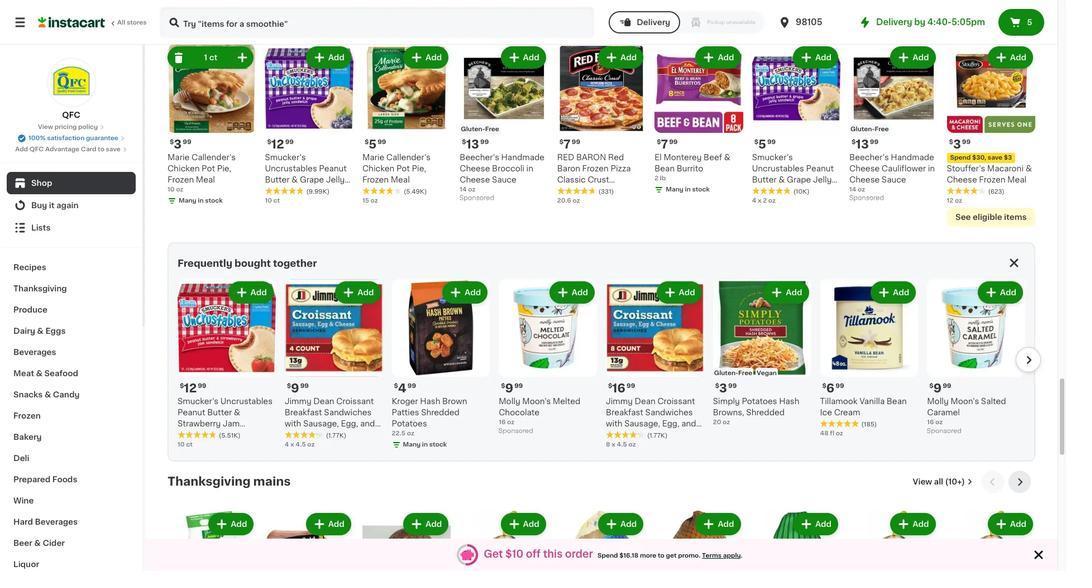 Task type: locate. For each thing, give the bounding box(es) containing it.
spend left '$16.18'
[[597, 553, 618, 559]]

moon's inside the molly moon's salted caramel 16 oz
[[951, 398, 979, 406]]

dean up 4 x 4.5 oz
[[313, 398, 334, 406]]

1 shredded from the left
[[421, 409, 460, 417]]

1 chicken from the left
[[168, 164, 200, 172]]

by
[[914, 18, 925, 26]]

frozen, inside 'jimmy dean croissant breakfast sandwiches with sausage, egg, and cheese, frozen, 4 count'
[[319, 431, 347, 439]]

3 9 from the left
[[933, 383, 942, 394]]

2 jelly from the left
[[813, 176, 832, 183]]

$ 9 99 for molly moon's melted chocolate
[[501, 383, 523, 394]]

1 cheese, from the left
[[285, 431, 317, 439]]

classic
[[557, 176, 586, 183]]

oz inside kroger hash brown patties shredded potatoes 22.5 oz
[[407, 431, 414, 437]]

chicken inside marie callender's chicken pot pie, frozen meal 10 oz
[[168, 164, 200, 172]]

oz inside the molly moon's salted caramel 16 oz
[[935, 420, 943, 426]]

4.5 down 'jimmy dean croissant breakfast sandwiches with sausage, egg, and cheese, frozen, 4 count'
[[296, 442, 306, 448]]

gluten-free up beecher's handmade cheese cauliflower in cheese sauce 14 oz
[[851, 126, 889, 132]]

callender's inside "marie callender's chicken pot pie, frozen meal"
[[386, 153, 431, 161]]

kroger
[[392, 398, 418, 406]]

potatoes down patties
[[392, 420, 427, 428]]

14 for beecher's handmade cheese cauliflower in cheese sauce
[[849, 186, 856, 192]]

16 inside the molly moon's salted caramel 16 oz
[[927, 420, 934, 426]]

breakfast inside 'jimmy dean croissant breakfast sandwiches with sausage, egg, and cheese, frozen, 4 count'
[[285, 409, 322, 417]]

more
[[640, 553, 656, 559]]

uncrustables
[[265, 164, 317, 172], [752, 164, 804, 172], [220, 398, 273, 406]]

0 horizontal spatial shredded
[[421, 409, 460, 417]]

shredded for potatoes
[[746, 409, 785, 417]]

uncrustables inside smucker's uncrustables peanut butter & strawberry jam sandwich
[[220, 398, 273, 406]]

2 frozen, from the left
[[640, 431, 669, 439]]

4.5 down jimmy dean croissant breakfast sandwiches with sausage, egg, and cheese, frozen, 8 count
[[617, 442, 627, 448]]

$ 3 99 inside section
[[715, 383, 737, 394]]

3 up "simply" on the right
[[719, 383, 727, 394]]

handmade up cauliflower
[[891, 153, 934, 161]]

0 horizontal spatial 12
[[184, 383, 197, 394]]

sponsored badge image down "beecher's handmade cheese broccoli in cheese sauce 14 oz"
[[460, 195, 494, 201]]

2
[[655, 175, 658, 181], [763, 197, 767, 204]]

molly up chocolate
[[499, 398, 520, 406]]

item carousel region
[[168, 4, 1035, 233], [162, 275, 1041, 456], [168, 471, 1035, 571]]

delivery for delivery by 4:40-5:05pm
[[876, 18, 912, 26]]

moon's
[[522, 398, 551, 406], [951, 398, 979, 406]]

pot for marie callender's chicken pot pie, frozen meal 10 oz
[[202, 164, 215, 172]]

stock
[[692, 186, 710, 192], [205, 197, 223, 204], [429, 442, 447, 448]]

2 vertical spatial many in stock
[[403, 442, 447, 448]]

buy it again link
[[7, 194, 136, 217]]

many in stock down marie callender's chicken pot pie, frozen meal 10 oz
[[179, 197, 223, 204]]

1 horizontal spatial 12
[[271, 138, 284, 150]]

sausage, up the 8 x 4.5 oz on the bottom right
[[624, 420, 660, 428]]

sponsored badge image down the caramel
[[927, 428, 961, 435]]

gluten- up "beecher's handmade cheese broccoli in cheese sauce 14 oz"
[[461, 126, 485, 132]]

1 horizontal spatial many
[[403, 442, 421, 448]]

thanksgiving
[[13, 285, 67, 293], [168, 476, 251, 488]]

jimmy inside jimmy dean croissant breakfast sandwiches with sausage, egg, and cheese, frozen, 8 count
[[606, 398, 633, 406]]

sausage, inside jimmy dean croissant breakfast sandwiches with sausage, egg, and cheese, frozen, 8 count
[[624, 420, 660, 428]]

gluten- for beecher's handmade cheese broccoli in cheese sauce
[[461, 126, 485, 132]]

2 grape from the left
[[787, 176, 811, 183]]

0 horizontal spatial gluten-
[[461, 126, 485, 132]]

buy it again
[[31, 202, 79, 209]]

1 horizontal spatial $ 9 99
[[501, 383, 523, 394]]

hash inside kroger hash brown patties shredded potatoes 22.5 oz
[[420, 398, 440, 406]]

2 chicken from the left
[[362, 164, 394, 172]]

beverages
[[13, 348, 56, 356], [35, 518, 78, 526]]

sausage, inside 'jimmy dean croissant breakfast sandwiches with sausage, egg, and cheese, frozen, 4 count'
[[303, 420, 339, 428]]

smucker's uncrustables peanut butter & grape jelly sandwich for 5
[[752, 153, 834, 195]]

0 vertical spatial save
[[106, 146, 121, 152]]

marie callender's chicken pot pie, frozen meal
[[362, 153, 431, 183]]

many in stock inside product group
[[403, 442, 447, 448]]

sponsored badge image down chocolate
[[499, 428, 533, 435]]

potatoes
[[742, 398, 777, 406], [392, 420, 427, 428]]

1 horizontal spatial 14
[[849, 186, 856, 192]]

oz inside molly moon's melted chocolate 16 oz
[[507, 420, 514, 426]]

ice
[[820, 409, 832, 417]]

0 horizontal spatial sandwiches
[[324, 409, 372, 417]]

1 hash from the left
[[420, 398, 440, 406]]

2 horizontal spatial butter
[[752, 176, 777, 183]]

stock down kroger hash brown patties shredded potatoes 22.5 oz
[[429, 442, 447, 448]]

pizza
[[611, 164, 631, 172]]

0 horizontal spatial x
[[290, 442, 294, 448]]

gluten-free for beecher's handmade cheese broccoli in cheese sauce
[[461, 126, 499, 132]]

many in stock for 7
[[666, 186, 710, 192]]

in inside beecher's handmade cheese cauliflower in cheese sauce 14 oz
[[928, 164, 935, 172]]

jimmy for 9
[[285, 398, 311, 406]]

frozen
[[168, 9, 209, 21], [582, 164, 609, 172], [168, 176, 194, 183], [362, 176, 389, 183], [979, 176, 1005, 183], [13, 412, 41, 420]]

16 inside product group
[[612, 383, 625, 394]]

16 inside molly moon's melted chocolate 16 oz
[[499, 420, 506, 426]]

beer & cider
[[13, 539, 65, 547]]

in for 7
[[685, 186, 691, 192]]

0 horizontal spatial jelly
[[326, 176, 345, 183]]

grape for 5
[[787, 176, 811, 183]]

1 horizontal spatial bean
[[887, 398, 907, 406]]

1 horizontal spatial to
[[658, 553, 664, 559]]

molly inside the molly moon's salted caramel 16 oz
[[927, 398, 949, 406]]

all stores
[[117, 20, 147, 26]]

7 for red baron red baron frozen pizza classic crust pepperoni
[[564, 138, 571, 150]]

el
[[655, 153, 662, 161]]

egg, inside 'jimmy dean croissant breakfast sandwiches with sausage, egg, and cheese, frozen, 4 count'
[[341, 420, 358, 428]]

moon's up chocolate
[[522, 398, 551, 406]]

breakfast down $ 16 99
[[606, 409, 643, 417]]

1 horizontal spatial grape
[[787, 176, 811, 183]]

2 9 from the left
[[505, 383, 513, 394]]

sauce for cauliflower
[[882, 176, 906, 183]]

1 horizontal spatial 4.5
[[617, 442, 627, 448]]

sponsored badge image down beecher's handmade cheese cauliflower in cheese sauce 14 oz
[[849, 195, 883, 201]]

1 14 from the left
[[460, 186, 467, 192]]

7 up el
[[661, 138, 668, 150]]

count inside jimmy dean croissant breakfast sandwiches with sausage, egg, and cheese, frozen, 8 count
[[678, 431, 702, 439]]

2 gluten-free from the left
[[851, 126, 889, 132]]

grape up '(10k)'
[[787, 176, 811, 183]]

0 horizontal spatial count
[[357, 431, 381, 439]]

1 dean from the left
[[313, 398, 334, 406]]

0 horizontal spatial 7
[[564, 138, 571, 150]]

uncrustables up jam
[[220, 398, 273, 406]]

0 horizontal spatial 13
[[466, 138, 479, 150]]

1 pot from the left
[[202, 164, 215, 172]]

3 up stouffer's on the right top
[[953, 138, 961, 150]]

1 sausage, from the left
[[303, 420, 339, 428]]

0 horizontal spatial egg,
[[341, 420, 358, 428]]

1 horizontal spatial 5
[[758, 138, 766, 150]]

add qfc advantage card to save
[[15, 146, 121, 152]]

9 up 'jimmy dean croissant breakfast sandwiches with sausage, egg, and cheese, frozen, 4 count'
[[291, 383, 299, 394]]

5 for marie callender's chicken pot pie, frozen meal
[[369, 138, 376, 150]]

1 jimmy from the left
[[285, 398, 311, 406]]

product group containing 6
[[820, 279, 918, 439]]

$ 9 99 up the caramel
[[929, 383, 951, 394]]

1 $ 9 99 from the left
[[287, 383, 309, 394]]

shredded down brown
[[421, 409, 460, 417]]

croissant left the kroger
[[336, 398, 374, 406]]

&
[[724, 153, 730, 161], [1026, 164, 1032, 172], [292, 176, 298, 183], [779, 176, 785, 183], [37, 327, 44, 335], [36, 370, 43, 377], [45, 391, 51, 399], [234, 409, 240, 417], [34, 539, 41, 547]]

0 horizontal spatial frozen,
[[319, 431, 347, 439]]

14 inside beecher's handmade cheese cauliflower in cheese sauce 14 oz
[[849, 186, 856, 192]]

0 horizontal spatial $ 7 99
[[559, 138, 580, 150]]

pie,
[[217, 164, 231, 172], [412, 164, 426, 172]]

$ 4 99
[[394, 383, 416, 394]]

cheese, inside jimmy dean croissant breakfast sandwiches with sausage, egg, and cheese, frozen, 8 count
[[606, 431, 638, 439]]

sponsored badge image
[[460, 195, 494, 201], [849, 195, 883, 201], [499, 428, 533, 435], [927, 428, 961, 435]]

2 sausage, from the left
[[624, 420, 660, 428]]

add
[[328, 54, 344, 61], [426, 54, 442, 61], [523, 54, 539, 61], [620, 54, 637, 61], [718, 54, 734, 61], [815, 54, 832, 61], [913, 54, 929, 61], [1010, 54, 1026, 61], [15, 146, 28, 152], [250, 288, 267, 296], [358, 288, 374, 296], [465, 288, 481, 296], [572, 288, 588, 296], [679, 288, 695, 296], [786, 288, 802, 296], [893, 288, 909, 296], [1000, 288, 1016, 296], [231, 521, 247, 528], [328, 521, 344, 528], [426, 521, 442, 528], [523, 521, 539, 528], [620, 521, 637, 528], [718, 521, 734, 528], [815, 521, 832, 528], [913, 521, 929, 528], [1010, 521, 1026, 528]]

$ 7 99 for el monterey beef & bean burrito
[[657, 138, 678, 150]]

1 horizontal spatial handmade
[[891, 153, 934, 161]]

$ 3 99 for simply potatoes hash browns, shredded
[[715, 383, 737, 394]]

$ 13 99 up beecher's handmade cheese cauliflower in cheese sauce 14 oz
[[852, 138, 878, 150]]

1 callender's from the left
[[191, 153, 236, 161]]

jimmy down $ 16 99
[[606, 398, 633, 406]]

9 up chocolate
[[505, 383, 513, 394]]

in down kroger hash brown patties shredded potatoes 22.5 oz
[[422, 442, 428, 448]]

molly moon's salted caramel 16 oz
[[927, 398, 1006, 426]]

1 (1.77k) from the left
[[326, 433, 346, 439]]

1 with from the left
[[285, 420, 301, 428]]

13 up "beecher's handmade cheese broccoli in cheese sauce 14 oz"
[[466, 138, 479, 150]]

1 horizontal spatial thanksgiving
[[168, 476, 251, 488]]

jimmy inside 'jimmy dean croissant breakfast sandwiches with sausage, egg, and cheese, frozen, 4 count'
[[285, 398, 311, 406]]

1 horizontal spatial $ 7 99
[[657, 138, 678, 150]]

meal inside marie callender's chicken pot pie, frozen meal 10 oz
[[196, 176, 215, 183]]

save down guarantee
[[106, 146, 121, 152]]

prepared foods
[[13, 476, 77, 484]]

48 fl oz
[[820, 431, 843, 437]]

2 horizontal spatial gluten-
[[851, 126, 875, 132]]

(5.51k)
[[219, 433, 241, 439]]

with up the 8 x 4.5 oz on the bottom right
[[606, 420, 622, 428]]

1 horizontal spatial cheese,
[[606, 431, 638, 439]]

1 horizontal spatial chicken
[[362, 164, 394, 172]]

2 dean from the left
[[635, 398, 656, 406]]

1 grape from the left
[[300, 176, 324, 183]]

16 down chocolate
[[499, 420, 506, 426]]

cheese, up the 8 x 4.5 oz on the bottom right
[[606, 431, 638, 439]]

sausage, up 4 x 4.5 oz
[[303, 420, 339, 428]]

1 horizontal spatial 3
[[719, 383, 727, 394]]

snacks & candy link
[[7, 384, 136, 405]]

in right the broccoli
[[526, 164, 533, 172]]

2 pie, from the left
[[412, 164, 426, 172]]

sandwiches inside 'jimmy dean croissant breakfast sandwiches with sausage, egg, and cheese, frozen, 4 count'
[[324, 409, 372, 417]]

2 14 from the left
[[849, 186, 856, 192]]

molly up the caramel
[[927, 398, 949, 406]]

simply
[[713, 398, 740, 406]]

1 vertical spatial 12
[[947, 197, 953, 204]]

2 smucker's uncrustables peanut butter & grape jelly sandwich from the left
[[752, 153, 834, 195]]

$16.18
[[619, 553, 638, 559]]

$ 7 99 up red
[[559, 138, 580, 150]]

2 with from the left
[[606, 420, 622, 428]]

remove marie callender's chicken pot pie, frozen meal image
[[172, 51, 186, 64]]

foods
[[52, 476, 77, 484]]

beverages up cider
[[35, 518, 78, 526]]

0 vertical spatial 2
[[655, 175, 658, 181]]

0 horizontal spatial with
[[285, 420, 301, 428]]

2 beecher's from the left
[[849, 153, 889, 161]]

free up beecher's handmade cheese cauliflower in cheese sauce 14 oz
[[875, 126, 889, 132]]

1 jelly from the left
[[326, 176, 345, 183]]

many down 'lb'
[[666, 186, 683, 192]]

1 frozen, from the left
[[319, 431, 347, 439]]

2 sauce from the left
[[882, 176, 906, 183]]

get
[[666, 553, 677, 559]]

all
[[928, 11, 937, 19], [934, 478, 943, 486]]

cider
[[43, 539, 65, 547]]

0 horizontal spatial hash
[[420, 398, 440, 406]]

callender's inside marie callender's chicken pot pie, frozen meal 10 oz
[[191, 153, 236, 161]]

$ inside the $ 4 99
[[394, 383, 398, 389]]

2 13 from the left
[[856, 138, 869, 150]]

16 down the caramel
[[927, 420, 934, 426]]

sauce inside beecher's handmade cheese cauliflower in cheese sauce 14 oz
[[882, 176, 906, 183]]

2 4.5 from the left
[[617, 442, 627, 448]]

0 horizontal spatial dean
[[313, 398, 334, 406]]

butter inside smucker's uncrustables peanut butter & strawberry jam sandwich
[[207, 409, 232, 417]]

2 vertical spatial item carousel region
[[168, 471, 1035, 571]]

pot
[[202, 164, 215, 172], [396, 164, 410, 172]]

1 horizontal spatial 13
[[856, 138, 869, 150]]

2 sandwiches from the left
[[645, 409, 693, 417]]

delivery inside button
[[637, 18, 670, 26]]

2 egg, from the left
[[662, 420, 679, 428]]

uncrustables up '(10k)'
[[752, 164, 804, 172]]

tillamook
[[820, 398, 858, 406]]

2 horizontal spatial 3
[[953, 138, 961, 150]]

beecher's inside beecher's handmade cheese cauliflower in cheese sauce 14 oz
[[849, 153, 889, 161]]

1 horizontal spatial jimmy
[[606, 398, 633, 406]]

14 right '(10k)'
[[849, 186, 856, 192]]

2 hash from the left
[[779, 398, 799, 406]]

beecher's up cauliflower
[[849, 153, 889, 161]]

breakfast for 9
[[285, 409, 322, 417]]

marie for marie callender's chicken pot pie, frozen meal
[[362, 153, 384, 161]]

0 horizontal spatial marie
[[168, 153, 190, 161]]

2 horizontal spatial many in stock
[[666, 186, 710, 192]]

0 horizontal spatial peanut
[[178, 409, 205, 417]]

free for broccoli
[[485, 126, 499, 132]]

7 for el monterey beef & bean burrito
[[661, 138, 668, 150]]

sandwich inside smucker's uncrustables peanut butter & strawberry jam sandwich
[[178, 431, 216, 439]]

product group
[[168, 44, 256, 207], [265, 44, 353, 205], [362, 44, 451, 205], [460, 44, 548, 204], [557, 44, 646, 205], [655, 44, 743, 196], [752, 44, 840, 205], [849, 44, 938, 204], [947, 44, 1035, 226], [178, 279, 276, 450], [285, 279, 383, 450], [392, 279, 490, 452], [499, 279, 597, 437], [606, 279, 704, 450], [713, 279, 811, 427], [820, 279, 918, 439], [927, 279, 1025, 437], [168, 511, 256, 571], [265, 511, 353, 571], [362, 511, 451, 571], [460, 511, 548, 571], [557, 511, 646, 571], [655, 511, 743, 571], [752, 511, 840, 571], [849, 511, 938, 571], [947, 511, 1035, 571]]

1 horizontal spatial hash
[[779, 398, 799, 406]]

smucker's inside smucker's uncrustables peanut butter & strawberry jam sandwich
[[178, 398, 218, 406]]

ct
[[209, 54, 218, 61], [273, 197, 280, 204], [186, 442, 193, 448]]

1 horizontal spatial smucker's uncrustables peanut butter & grape jelly sandwich
[[752, 153, 834, 195]]

sandwich left (9.99k)
[[265, 187, 303, 195]]

sandwich for (10k)
[[752, 187, 790, 195]]

2 vertical spatial view
[[913, 478, 932, 486]]

beecher's inside "beecher's handmade cheese broccoli in cheese sauce 14 oz"
[[460, 153, 499, 161]]

beecher's for broccoli
[[460, 153, 499, 161]]

egg, inside jimmy dean croissant breakfast sandwiches with sausage, egg, and cheese, frozen, 8 count
[[662, 420, 679, 428]]

99 inside the $ 4 99
[[408, 383, 416, 389]]

1 egg, from the left
[[341, 420, 358, 428]]

1 horizontal spatial moon's
[[951, 398, 979, 406]]

moon's up the caramel
[[951, 398, 979, 406]]

butter for (9.99k)
[[265, 176, 290, 183]]

wine
[[13, 497, 34, 505]]

1 sandwiches from the left
[[324, 409, 372, 417]]

0 horizontal spatial potatoes
[[392, 420, 427, 428]]

bean right the vanilla
[[887, 398, 907, 406]]

and for 16
[[681, 420, 696, 428]]

0 vertical spatial all
[[928, 11, 937, 19]]

$ inside $ 16 99
[[608, 383, 612, 389]]

1 sauce from the left
[[492, 176, 516, 183]]

$ 9 99 up 'jimmy dean croissant breakfast sandwiches with sausage, egg, and cheese, frozen, 4 count'
[[287, 383, 309, 394]]

pie, inside "marie callender's chicken pot pie, frozen meal"
[[412, 164, 426, 172]]

section containing 12
[[162, 242, 1041, 462]]

x inside product group
[[612, 442, 615, 448]]

0 horizontal spatial stock
[[205, 197, 223, 204]]

many down marie callender's chicken pot pie, frozen meal 10 oz
[[179, 197, 196, 204]]

9 for molly moon's salted caramel
[[933, 383, 942, 394]]

None search field
[[160, 7, 594, 38]]

0 horizontal spatial 10 ct
[[178, 442, 193, 448]]

0 vertical spatial bean
[[655, 164, 675, 172]]

all for (50+)
[[928, 11, 937, 19]]

12
[[271, 138, 284, 150], [947, 197, 953, 204], [184, 383, 197, 394]]

prepared
[[13, 476, 50, 484]]

99 inside the $ 6 99
[[836, 383, 844, 389]]

sandwich down 'strawberry'
[[178, 431, 216, 439]]

1 13 from the left
[[466, 138, 479, 150]]

product group containing 4
[[392, 279, 490, 452]]

peanut up (9.99k)
[[319, 164, 347, 172]]

beecher's up the broccoli
[[460, 153, 499, 161]]

$10
[[505, 550, 523, 560]]

1 moon's from the left
[[522, 398, 551, 406]]

many in stock down burrito
[[666, 186, 710, 192]]

2 $ 9 99 from the left
[[501, 383, 523, 394]]

jam
[[223, 420, 240, 428]]

to
[[98, 146, 104, 152], [658, 553, 664, 559]]

1 horizontal spatial potatoes
[[742, 398, 777, 406]]

gluten- up "simply" on the right
[[714, 370, 738, 377]]

in right cauliflower
[[928, 164, 935, 172]]

sandwich for (5.51k)
[[178, 431, 216, 439]]

many down 22.5
[[403, 442, 421, 448]]

2 count from the left
[[678, 431, 702, 439]]

jelly for 12
[[326, 176, 345, 183]]

13 for beecher's handmade cheese broccoli in cheese sauce
[[466, 138, 479, 150]]

& inside smucker's uncrustables peanut butter & strawberry jam sandwich
[[234, 409, 240, 417]]

count inside 'jimmy dean croissant breakfast sandwiches with sausage, egg, and cheese, frozen, 4 count'
[[357, 431, 381, 439]]

2 horizontal spatial 5
[[1027, 18, 1032, 26]]

pot inside "marie callender's chicken pot pie, frozen meal"
[[396, 164, 410, 172]]

free left vegan
[[738, 370, 752, 377]]

2 meal from the left
[[391, 176, 410, 183]]

sauce for broccoli
[[492, 176, 516, 183]]

0 vertical spatial 12
[[271, 138, 284, 150]]

1 horizontal spatial $ 13 99
[[852, 138, 878, 150]]

$ 3 99 up stouffer's on the right top
[[949, 138, 971, 150]]

marie inside "marie callender's chicken pot pie, frozen meal"
[[362, 153, 384, 161]]

promo.
[[678, 553, 701, 559]]

0 horizontal spatial sandwich
[[178, 431, 216, 439]]

with for 16
[[606, 420, 622, 428]]

cheese, inside 'jimmy dean croissant breakfast sandwiches with sausage, egg, and cheese, frozen, 4 count'
[[285, 431, 317, 439]]

1 handmade from the left
[[501, 153, 545, 161]]

moon's for caramel
[[951, 398, 979, 406]]

1 vertical spatial view
[[38, 124, 53, 130]]

stock down el monterey beef & bean burrito 2 lb
[[692, 186, 710, 192]]

1 horizontal spatial callender's
[[386, 153, 431, 161]]

1 horizontal spatial meal
[[391, 176, 410, 183]]

2 $ 13 99 from the left
[[852, 138, 878, 150]]

handmade for cauliflower
[[891, 153, 934, 161]]

item carousel region containing thanksgiving mains
[[168, 471, 1035, 571]]

0 horizontal spatial 3
[[174, 138, 182, 150]]

meal inside "marie callender's chicken pot pie, frozen meal"
[[391, 176, 410, 183]]

1 ct
[[204, 54, 218, 61]]

3 $ 9 99 from the left
[[929, 383, 951, 394]]

to down guarantee
[[98, 146, 104, 152]]

1 horizontal spatial dean
[[635, 398, 656, 406]]

2 shredded from the left
[[746, 409, 785, 417]]

0 horizontal spatial save
[[106, 146, 121, 152]]

beverages down dairy & eggs
[[13, 348, 56, 356]]

9 up the caramel
[[933, 383, 942, 394]]

$ 13 99
[[462, 138, 489, 150], [852, 138, 878, 150]]

sauce down the broccoli
[[492, 176, 516, 183]]

uncrustables up (9.99k)
[[265, 164, 317, 172]]

1 vertical spatial beverages
[[35, 518, 78, 526]]

many for 4
[[403, 442, 421, 448]]

5
[[1027, 18, 1032, 26], [369, 138, 376, 150], [758, 138, 766, 150]]

dean down $ 16 99
[[635, 398, 656, 406]]

2 7 from the left
[[564, 138, 571, 150]]

1 gluten-free from the left
[[461, 126, 499, 132]]

2 and from the left
[[681, 420, 696, 428]]

1 and from the left
[[360, 420, 375, 428]]

save left $3
[[988, 154, 1002, 161]]

2 horizontal spatial 9
[[933, 383, 942, 394]]

liquor
[[13, 561, 39, 568]]

1 croissant from the left
[[336, 398, 374, 406]]

with for 9
[[285, 420, 301, 428]]

0 horizontal spatial pot
[[202, 164, 215, 172]]

caramel
[[927, 409, 960, 417]]

peanut up 'strawberry'
[[178, 409, 205, 417]]

$ 7 99 up el
[[657, 138, 678, 150]]

2 horizontal spatial sandwich
[[752, 187, 790, 195]]

sponsored badge image for molly moon's melted chocolate
[[499, 428, 533, 435]]

gluten-free up the broccoli
[[461, 126, 499, 132]]

12 inside section
[[184, 383, 197, 394]]

1 count from the left
[[357, 431, 381, 439]]

breakfast up 4 x 4.5 oz
[[285, 409, 322, 417]]

2 moon's from the left
[[951, 398, 979, 406]]

1 7 from the left
[[661, 138, 668, 150]]

seafood
[[44, 370, 78, 377]]

1 horizontal spatial 2
[[763, 197, 767, 204]]

beecher's handmade cheese broccoli in cheese sauce 14 oz
[[460, 153, 545, 192]]

2 jimmy from the left
[[606, 398, 633, 406]]

2 callender's from the left
[[386, 153, 431, 161]]

delivery button
[[609, 11, 680, 34]]

browns,
[[713, 409, 744, 417]]

2 croissant from the left
[[658, 398, 695, 406]]

frozen, for 16
[[640, 431, 669, 439]]

cheese,
[[285, 431, 317, 439], [606, 431, 638, 439]]

with inside jimmy dean croissant breakfast sandwiches with sausage, egg, and cheese, frozen, 8 count
[[606, 420, 622, 428]]

2 horizontal spatial smucker's
[[752, 153, 793, 161]]

croissant inside 'jimmy dean croissant breakfast sandwiches with sausage, egg, and cheese, frozen, 4 count'
[[336, 398, 374, 406]]

potatoes down vegan
[[742, 398, 777, 406]]

20.6 oz
[[557, 197, 580, 204]]

2 cheese, from the left
[[606, 431, 638, 439]]

candy
[[53, 391, 80, 399]]

0 horizontal spatial $ 9 99
[[287, 383, 309, 394]]

shredded inside simply potatoes hash browns, shredded 20 oz
[[746, 409, 785, 417]]

2 marie from the left
[[362, 153, 384, 161]]

$ 9 99
[[287, 383, 309, 394], [501, 383, 523, 394], [929, 383, 951, 394]]

croissant
[[336, 398, 374, 406], [658, 398, 695, 406]]

1 horizontal spatial 10 ct
[[265, 197, 280, 204]]

1 pie, from the left
[[217, 164, 231, 172]]

sandwich up 4 x 2 oz in the right top of the page
[[752, 187, 790, 195]]

in down marie callender's chicken pot pie, frozen meal 10 oz
[[198, 197, 204, 204]]

qfc down 100%
[[29, 146, 44, 152]]

all inside popup button
[[928, 11, 937, 19]]

$ 12 99 for smucker's uncrustables peanut butter & strawberry jam sandwich
[[180, 383, 206, 394]]

20.6
[[557, 197, 571, 204]]

1 breakfast from the left
[[285, 409, 322, 417]]

1 smucker's uncrustables peanut butter & grape jelly sandwich from the left
[[265, 153, 347, 195]]

sauce down cauliflower
[[882, 176, 906, 183]]

$ 5 99 for marie
[[365, 138, 386, 150]]

0 vertical spatial 10 ct
[[265, 197, 280, 204]]

0 horizontal spatial cheese,
[[285, 431, 317, 439]]

2 vertical spatial 12
[[184, 383, 197, 394]]

beecher's handmade cheese cauliflower in cheese sauce 14 oz
[[849, 153, 935, 192]]

thanksgiving up produce
[[13, 285, 67, 293]]

croissant inside jimmy dean croissant breakfast sandwiches with sausage, egg, and cheese, frozen, 8 count
[[658, 398, 695, 406]]

many in stock down kroger hash brown patties shredded potatoes 22.5 oz
[[403, 442, 447, 448]]

with up 4 x 4.5 oz
[[285, 420, 301, 428]]

chicken inside "marie callender's chicken pot pie, frozen meal"
[[362, 164, 394, 172]]

gluten- up beecher's handmade cheese cauliflower in cheese sauce 14 oz
[[851, 126, 875, 132]]

2 horizontal spatial x
[[758, 197, 761, 204]]

$30,
[[972, 154, 986, 161]]

16 for molly moon's melted chocolate
[[499, 420, 506, 426]]

dean inside 'jimmy dean croissant breakfast sandwiches with sausage, egg, and cheese, frozen, 4 count'
[[313, 398, 334, 406]]

0 vertical spatial spend
[[950, 154, 971, 161]]

to left the get
[[658, 553, 664, 559]]

molly for molly moon's salted caramel
[[927, 398, 949, 406]]

free up the broccoli
[[485, 126, 499, 132]]

red
[[608, 153, 624, 161]]

many in stock for 4
[[403, 442, 447, 448]]

marie inside marie callender's chicken pot pie, frozen meal 10 oz
[[168, 153, 190, 161]]

moon's inside molly moon's melted chocolate 16 oz
[[522, 398, 551, 406]]

1 9 from the left
[[291, 383, 299, 394]]

thanksgiving for thanksgiving mains
[[168, 476, 251, 488]]

1 horizontal spatial many in stock
[[403, 442, 447, 448]]

0 vertical spatial ct
[[209, 54, 218, 61]]

7 up red
[[564, 138, 571, 150]]

2 pot from the left
[[396, 164, 410, 172]]

molly inside molly moon's melted chocolate 16 oz
[[499, 398, 520, 406]]

sponsored badge image for beecher's handmade cheese cauliflower in cheese sauce
[[849, 195, 883, 201]]

el monterey beef & bean burrito 2 lb
[[655, 153, 730, 181]]

1 $ 5 99 from the left
[[365, 138, 386, 150]]

1 4.5 from the left
[[296, 442, 306, 448]]

croissant left "simply" on the right
[[658, 398, 695, 406]]

potatoes inside kroger hash brown patties shredded potatoes 22.5 oz
[[392, 420, 427, 428]]

section
[[162, 242, 1041, 462]]

0 vertical spatial 10
[[168, 186, 175, 192]]

count for 9
[[357, 431, 381, 439]]

pie, for marie callender's chicken pot pie, frozen meal 10 oz
[[217, 164, 231, 172]]

2 handmade from the left
[[891, 153, 934, 161]]

dean inside jimmy dean croissant breakfast sandwiches with sausage, egg, and cheese, frozen, 8 count
[[635, 398, 656, 406]]

1 horizontal spatial 8
[[671, 431, 676, 439]]

shredded inside kroger hash brown patties shredded potatoes 22.5 oz
[[421, 409, 460, 417]]

cheese, for 9
[[285, 431, 317, 439]]

this
[[543, 550, 563, 560]]

1 horizontal spatial $ 12 99
[[267, 138, 294, 150]]

with inside 'jimmy dean croissant breakfast sandwiches with sausage, egg, and cheese, frozen, 4 count'
[[285, 420, 301, 428]]

1 molly from the left
[[499, 398, 520, 406]]

4 x 2 oz
[[752, 197, 776, 204]]

$ 9 99 up chocolate
[[501, 383, 523, 394]]

2 horizontal spatial 10
[[265, 197, 272, 204]]

and inside 'jimmy dean croissant breakfast sandwiches with sausage, egg, and cheese, frozen, 4 count'
[[360, 420, 375, 428]]

in inside product group
[[422, 442, 428, 448]]

qfc up view pricing policy link
[[62, 111, 80, 119]]

delivery for delivery
[[637, 18, 670, 26]]

beecher's
[[460, 153, 499, 161], [849, 153, 889, 161]]

and for 9
[[360, 420, 375, 428]]

1 beecher's from the left
[[460, 153, 499, 161]]

13
[[466, 138, 479, 150], [856, 138, 869, 150]]

2 vertical spatial ct
[[186, 442, 193, 448]]

1 marie from the left
[[168, 153, 190, 161]]

$ 3 99 up "simply" on the right
[[715, 383, 737, 394]]

molly for molly moon's melted chocolate
[[499, 398, 520, 406]]

view inside popup button
[[906, 11, 926, 19]]

12 for smucker's uncrustables peanut butter & grape jelly sandwich
[[271, 138, 284, 150]]

1 horizontal spatial x
[[612, 442, 615, 448]]

sauce inside "beecher's handmade cheese broccoli in cheese sauce 14 oz"
[[492, 176, 516, 183]]

1 horizontal spatial delivery
[[876, 18, 912, 26]]

7
[[661, 138, 668, 150], [564, 138, 571, 150]]

grape up (9.99k)
[[300, 176, 324, 183]]

in down burrito
[[685, 186, 691, 192]]

oz inside "beecher's handmade cheese broccoli in cheese sauce 14 oz"
[[468, 186, 475, 192]]

1 $ 7 99 from the left
[[657, 138, 678, 150]]

peanut inside smucker's uncrustables peanut butter & strawberry jam sandwich
[[178, 409, 205, 417]]

1 horizontal spatial sandwiches
[[645, 409, 693, 417]]

frozen, inside jimmy dean croissant breakfast sandwiches with sausage, egg, and cheese, frozen, 8 count
[[640, 431, 669, 439]]

and inside jimmy dean croissant breakfast sandwiches with sausage, egg, and cheese, frozen, 8 count
[[681, 420, 696, 428]]

2 $ 7 99 from the left
[[559, 138, 580, 150]]

0 horizontal spatial beecher's
[[460, 153, 499, 161]]

view
[[906, 11, 926, 19], [38, 124, 53, 130], [913, 478, 932, 486]]

ct for smucker's uncrustables peanut butter & grape jelly sandwich
[[273, 197, 280, 204]]

1 vertical spatial stock
[[205, 197, 223, 204]]

1 horizontal spatial 7
[[661, 138, 668, 150]]

2 $ 5 99 from the left
[[754, 138, 776, 150]]

1 vertical spatial spend
[[597, 553, 618, 559]]

handmade inside beecher's handmade cheese cauliflower in cheese sauce 14 oz
[[891, 153, 934, 161]]

$ 3 99 up marie callender's chicken pot pie, frozen meal 10 oz
[[170, 138, 191, 150]]

5 button
[[998, 9, 1044, 36]]

1 horizontal spatial $ 5 99
[[754, 138, 776, 150]]

shredded right browns,
[[746, 409, 785, 417]]

pie, inside marie callender's chicken pot pie, frozen meal 10 oz
[[217, 164, 231, 172]]

1 $ 13 99 from the left
[[462, 138, 489, 150]]

view for view all (50+)
[[906, 11, 926, 19]]

increment quantity of marie callender's chicken pot pie, frozen meal image
[[236, 51, 249, 64]]

0 horizontal spatial $ 3 99
[[170, 138, 191, 150]]

cheese, for 16
[[606, 431, 638, 439]]

2 molly from the left
[[927, 398, 949, 406]]

many for 3
[[179, 197, 196, 204]]

item carousel region containing 12
[[162, 275, 1041, 456]]

2 breakfast from the left
[[606, 409, 643, 417]]

view pricing policy
[[38, 124, 98, 130]]

qfc
[[62, 111, 80, 119], [29, 146, 44, 152]]

jimmy up 4 x 4.5 oz
[[285, 398, 311, 406]]

1 horizontal spatial (1.77k)
[[647, 433, 668, 439]]

10 ct for smucker's uncrustables peanut butter & grape jelly sandwich
[[265, 197, 280, 204]]

10
[[168, 186, 175, 192], [265, 197, 272, 204], [178, 442, 185, 448]]

15 oz
[[362, 197, 378, 204]]

terms apply button
[[702, 552, 741, 561]]

2 (1.77k) from the left
[[647, 433, 668, 439]]

1 meal from the left
[[196, 176, 215, 183]]

bean up 'lb'
[[655, 164, 675, 172]]

0 horizontal spatial grape
[[300, 176, 324, 183]]

6
[[826, 383, 834, 394]]

in inside "beecher's handmade cheese broccoli in cheese sauce 14 oz"
[[526, 164, 533, 172]]

0 horizontal spatial moon's
[[522, 398, 551, 406]]

3 for spend $30, save $3
[[953, 138, 961, 150]]

jelly
[[326, 176, 345, 183], [813, 176, 832, 183]]

3 meal from the left
[[1007, 176, 1026, 183]]

5:05pm
[[952, 18, 985, 26]]

13 up beecher's handmade cheese cauliflower in cheese sauce 14 oz
[[856, 138, 869, 150]]

cheese, up 4 x 4.5 oz
[[285, 431, 317, 439]]

1 horizontal spatial egg,
[[662, 420, 679, 428]]

spend
[[950, 154, 971, 161], [597, 553, 618, 559]]

gluten-free for beecher's handmade cheese cauliflower in cheese sauce
[[851, 126, 889, 132]]

14 right (5.49k)
[[460, 186, 467, 192]]

$ 13 99 up "beecher's handmade cheese broccoli in cheese sauce 14 oz"
[[462, 138, 489, 150]]

handmade inside "beecher's handmade cheese broccoli in cheese sauce 14 oz"
[[501, 153, 545, 161]]

smucker's for (5.51k)
[[178, 398, 218, 406]]

0 horizontal spatial to
[[98, 146, 104, 152]]

3 for simply potatoes hash browns, shredded
[[719, 383, 727, 394]]

smucker's for (9.99k)
[[265, 153, 306, 161]]

jelly for 5
[[813, 176, 832, 183]]

stock down marie callender's chicken pot pie, frozen meal 10 oz
[[205, 197, 223, 204]]

potatoes inside simply potatoes hash browns, shredded 20 oz
[[742, 398, 777, 406]]

add qfc advantage card to save link
[[15, 145, 127, 154]]



Task type: describe. For each thing, give the bounding box(es) containing it.
22.5
[[392, 431, 405, 437]]

service type group
[[609, 11, 765, 34]]

egg, for 9
[[341, 420, 358, 428]]

produce link
[[7, 299, 136, 321]]

oz inside marie callender's chicken pot pie, frozen meal 10 oz
[[176, 186, 183, 192]]

satisfaction
[[47, 135, 84, 141]]

9 for molly moon's melted chocolate
[[505, 383, 513, 394]]

macaroni
[[987, 164, 1024, 172]]

0 vertical spatial to
[[98, 146, 104, 152]]

meal for marie callender's chicken pot pie, frozen meal
[[391, 176, 410, 183]]

x for 9
[[290, 442, 294, 448]]

chicken for marie callender's chicken pot pie, frozen meal 10 oz
[[168, 164, 200, 172]]

hard beverages link
[[7, 512, 136, 533]]

oz inside beecher's handmade cheese cauliflower in cheese sauce 14 oz
[[858, 186, 865, 192]]

1 horizontal spatial ct
[[209, 54, 218, 61]]

10 inside marie callender's chicken pot pie, frozen meal 10 oz
[[168, 186, 175, 192]]

frozen entrees
[[168, 9, 260, 21]]

1 horizontal spatial qfc
[[62, 111, 80, 119]]

hash inside simply potatoes hash browns, shredded 20 oz
[[779, 398, 799, 406]]

spend inside 'get $10 off this order spend $16.18 more to get promo. terms apply .'
[[597, 553, 618, 559]]

cream
[[834, 409, 860, 417]]

salted
[[981, 398, 1006, 406]]

butter for (5.51k)
[[207, 409, 232, 417]]

free for cauliflower
[[875, 126, 889, 132]]

baron
[[576, 153, 606, 161]]

pot for marie callender's chicken pot pie, frozen meal
[[396, 164, 410, 172]]

in for 3
[[198, 197, 204, 204]]

9 for jimmy dean croissant breakfast sandwiches with sausage, egg, and cheese, frozen, 4 count
[[291, 383, 299, 394]]

molly moon's melted chocolate 16 oz
[[499, 398, 580, 426]]

uncrustables for (10k)
[[752, 164, 804, 172]]

frozen inside red baron red baron frozen pizza classic crust pepperoni
[[582, 164, 609, 172]]

see eligible items
[[956, 213, 1027, 221]]

beverages inside hard beverages link
[[35, 518, 78, 526]]

thanksgiving mains link
[[168, 475, 291, 489]]

shop link
[[7, 172, 136, 194]]

1 horizontal spatial gluten-
[[714, 370, 738, 377]]

8 inside jimmy dean croissant breakfast sandwiches with sausage, egg, and cheese, frozen, 8 count
[[671, 431, 676, 439]]

98105
[[796, 18, 822, 26]]

stock for 4
[[429, 442, 447, 448]]

dean for 9
[[313, 398, 334, 406]]

vegan
[[757, 370, 777, 377]]

$ 3 99 for spend $30, save $3
[[949, 138, 971, 150]]

uncrustables for (9.99k)
[[265, 164, 317, 172]]

(10+)
[[945, 478, 965, 486]]

ct for smucker's uncrustables peanut butter & strawberry jam sandwich
[[186, 442, 193, 448]]

qfc link
[[47, 58, 96, 121]]

$ 16 99
[[608, 383, 635, 394]]

order
[[565, 550, 593, 560]]

moon's for chocolate
[[522, 398, 551, 406]]

view for view all (10+)
[[913, 478, 932, 486]]

12 oz
[[947, 197, 962, 204]]

monterey
[[664, 153, 702, 161]]

bean inside the tillamook vanilla bean ice cream
[[887, 398, 907, 406]]

100% satisfaction guarantee
[[29, 135, 118, 141]]

snacks & candy
[[13, 391, 80, 399]]

count for 16
[[678, 431, 702, 439]]

sponsored badge image for beecher's handmade cheese broccoli in cheese sauce
[[460, 195, 494, 201]]

deli
[[13, 455, 29, 462]]

lists link
[[7, 217, 136, 239]]

beecher's for cauliflower
[[849, 153, 889, 161]]

1 horizontal spatial free
[[738, 370, 752, 377]]

10 ct for smucker's uncrustables peanut butter & strawberry jam sandwich
[[178, 442, 193, 448]]

1 vertical spatial 2
[[763, 197, 767, 204]]

sandwiches for 9
[[324, 409, 372, 417]]

view all (10+) link
[[913, 477, 973, 488]]

meat & seafood
[[13, 370, 78, 377]]

peanut for (10k)
[[806, 164, 834, 172]]

view all (50+) button
[[902, 4, 973, 26]]

3 for marie callender's chicken pot pie, frozen meal
[[174, 138, 182, 150]]

shredded for hash
[[421, 409, 460, 417]]

view all (10+)
[[913, 478, 965, 486]]

meal for marie callender's chicken pot pie, frozen meal 10 oz
[[196, 176, 215, 183]]

thanksgiving link
[[7, 278, 136, 299]]

4 x 4.5 oz
[[285, 442, 315, 448]]

stores
[[127, 20, 147, 26]]

sandwiches for 16
[[645, 409, 693, 417]]

48
[[820, 431, 829, 437]]

it
[[49, 202, 55, 209]]

spend $30, save $3
[[950, 154, 1012, 161]]

frozen link
[[7, 405, 136, 427]]

10 for smucker's uncrustables peanut butter & strawberry jam sandwich
[[178, 442, 185, 448]]

Search field
[[161, 8, 593, 37]]

& inside stouffer's macaroni & cheese frozen meal
[[1026, 164, 1032, 172]]

(1.77k) for 16
[[647, 433, 668, 439]]

$ inside the $ 6 99
[[822, 383, 826, 389]]

jimmy dean croissant breakfast sandwiches with sausage, egg, and cheese, frozen, 4 count
[[285, 398, 381, 439]]

chicken for marie callender's chicken pot pie, frozen meal
[[362, 164, 394, 172]]

x for 16
[[612, 442, 615, 448]]

gluten- for beecher's handmade cheese cauliflower in cheese sauce
[[851, 126, 875, 132]]

prepared foods link
[[7, 469, 136, 490]]

all for (10+)
[[934, 478, 943, 486]]

$ 9 99 for jimmy dean croissant breakfast sandwiches with sausage, egg, and cheese, frozen, 4 count
[[287, 383, 309, 394]]

to inside 'get $10 off this order spend $16.18 more to get promo. terms apply .'
[[658, 553, 664, 559]]

$ 6 99
[[822, 383, 844, 394]]

(185)
[[861, 422, 877, 428]]

gluten-free vegan
[[714, 370, 777, 377]]

lb
[[660, 175, 666, 181]]

$ 9 99 for molly moon's salted caramel
[[929, 383, 951, 394]]

delivery by 4:40-5:05pm
[[876, 18, 985, 26]]

meat & seafood link
[[7, 363, 136, 384]]

peanut for (9.99k)
[[319, 164, 347, 172]]

sausage, for 9
[[303, 420, 339, 428]]

(331)
[[599, 189, 614, 195]]

grape for 12
[[300, 176, 324, 183]]

1 vertical spatial save
[[988, 154, 1002, 161]]

bakery
[[13, 433, 42, 441]]

again
[[56, 202, 79, 209]]

(50+)
[[939, 11, 960, 19]]

1 vertical spatial qfc
[[29, 146, 44, 152]]

delivery by 4:40-5:05pm link
[[858, 16, 985, 29]]

dairy & eggs
[[13, 327, 66, 335]]

$ 12 99 for smucker's uncrustables peanut butter & grape jelly sandwich
[[267, 138, 294, 150]]

melted
[[553, 398, 580, 406]]

bakery link
[[7, 427, 136, 448]]

snacks
[[13, 391, 43, 399]]

many for 7
[[666, 186, 683, 192]]

marie for marie callender's chicken pot pie, frozen meal 10 oz
[[168, 153, 190, 161]]

qfc logo image
[[47, 58, 96, 107]]

thanksgiving for thanksgiving
[[13, 285, 67, 293]]

10 for smucker's uncrustables peanut butter & grape jelly sandwich
[[265, 197, 272, 204]]

butter for (10k)
[[752, 176, 777, 183]]

beef
[[704, 153, 722, 161]]

peanut for (5.51k)
[[178, 409, 205, 417]]

12 for smucker's uncrustables peanut butter & strawberry jam sandwich
[[184, 383, 197, 394]]

eligible
[[973, 213, 1002, 221]]

strawberry
[[178, 420, 221, 428]]

pepperoni
[[557, 187, 598, 195]]

sponsored badge image for molly moon's salted caramel
[[927, 428, 961, 435]]

item carousel region containing frozen entrees
[[168, 4, 1035, 233]]

callender's for marie callender's chicken pot pie, frozen meal
[[386, 153, 431, 161]]

liquor link
[[7, 554, 136, 571]]

croissant for 9
[[336, 398, 374, 406]]

2 inside el monterey beef & bean burrito 2 lb
[[655, 175, 658, 181]]

beer
[[13, 539, 32, 547]]

wine link
[[7, 490, 136, 512]]

get
[[484, 550, 503, 560]]

99 inside $ 16 99
[[627, 383, 635, 389]]

frequently
[[178, 259, 232, 268]]

hard beverages
[[13, 518, 78, 526]]

$ 13 99 for beecher's handmade cheese cauliflower in cheese sauce
[[852, 138, 878, 150]]

frozen inside "marie callender's chicken pot pie, frozen meal"
[[362, 176, 389, 183]]

dairy & eggs link
[[7, 321, 136, 342]]

many in stock for 3
[[179, 197, 223, 204]]

kroger hash brown patties shredded potatoes 22.5 oz
[[392, 398, 467, 437]]

sausage, for 16
[[624, 420, 660, 428]]

100% satisfaction guarantee button
[[17, 132, 125, 143]]

14 for beecher's handmade cheese broccoli in cheese sauce
[[460, 186, 467, 192]]

cheese inside stouffer's macaroni & cheese frozen meal
[[947, 176, 977, 183]]

4.5 for 16
[[617, 442, 627, 448]]

card
[[81, 146, 96, 152]]

oz inside simply potatoes hash browns, shredded 20 oz
[[723, 420, 730, 426]]

5 inside button
[[1027, 18, 1032, 26]]

0 horizontal spatial 8
[[606, 442, 610, 448]]

close image
[[1032, 548, 1045, 562]]

stouffer's macaroni & cheese frozen meal
[[947, 164, 1032, 183]]

beverages inside beverages link
[[13, 348, 56, 356]]

1 horizontal spatial spend
[[950, 154, 971, 161]]

mains
[[253, 476, 291, 488]]

2 horizontal spatial 12
[[947, 197, 953, 204]]

get $10 off this order status
[[479, 549, 747, 561]]

dairy
[[13, 327, 35, 335]]

policy
[[78, 124, 98, 130]]

4 inside 'jimmy dean croissant breakfast sandwiches with sausage, egg, and cheese, frozen, 4 count'
[[349, 431, 355, 439]]

broccoli
[[492, 164, 524, 172]]

baron
[[557, 164, 580, 172]]

frozen, for 9
[[319, 431, 347, 439]]

pie, for marie callender's chicken pot pie, frozen meal
[[412, 164, 426, 172]]

egg, for 16
[[662, 420, 679, 428]]

entrees
[[212, 9, 260, 21]]

98105 button
[[778, 7, 845, 38]]

hard
[[13, 518, 33, 526]]

15
[[362, 197, 369, 204]]

$ 7 99 for red baron red baron frozen pizza classic crust pepperoni
[[559, 138, 580, 150]]

bean inside el monterey beef & bean burrito 2 lb
[[655, 164, 675, 172]]

instacart logo image
[[38, 16, 105, 29]]

advantage
[[45, 146, 79, 152]]

& inside el monterey beef & bean burrito 2 lb
[[724, 153, 730, 161]]

handmade for broccoli
[[501, 153, 545, 161]]

all
[[117, 20, 125, 26]]

4.5 for 9
[[296, 442, 306, 448]]

smucker's uncrustables peanut butter & grape jelly sandwich for 12
[[265, 153, 347, 195]]

$ 5 99 for smucker's
[[754, 138, 776, 150]]

4:40-
[[927, 18, 952, 26]]

frozen inside marie callender's chicken pot pie, frozen meal 10 oz
[[168, 176, 194, 183]]

x for 5
[[758, 197, 761, 204]]

view pricing policy link
[[38, 123, 104, 132]]

in for 4
[[422, 442, 428, 448]]

frozen inside stouffer's macaroni & cheese frozen meal
[[979, 176, 1005, 183]]

4 inside product group
[[398, 383, 406, 394]]

16 for molly moon's salted caramel
[[927, 420, 934, 426]]

meal inside stouffer's macaroni & cheese frozen meal
[[1007, 176, 1026, 183]]

product group containing 16
[[606, 279, 704, 450]]

jimmy for 16
[[606, 398, 633, 406]]



Task type: vqa. For each thing, say whether or not it's contained in the screenshot.
Tillamook Vanilla Bean Ice Cream
yes



